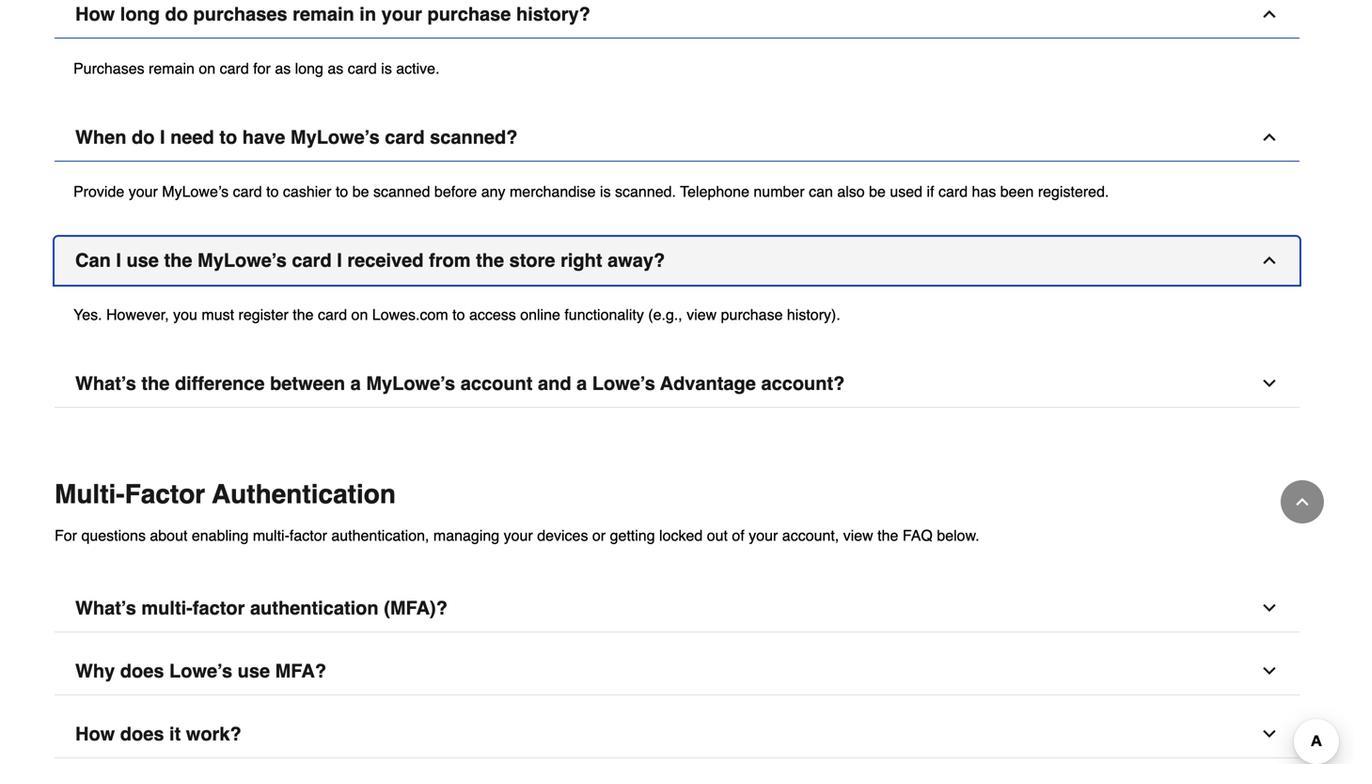 Task type: describe. For each thing, give the bounding box(es) containing it.
history).
[[787, 306, 841, 324]]

locked
[[659, 527, 703, 545]]

what's for what's the difference between a mylowe's account and a lowe's advantage account?
[[75, 373, 136, 395]]

between
[[270, 373, 345, 395]]

0 horizontal spatial i
[[116, 250, 121, 271]]

multi-
[[55, 480, 125, 510]]

account?
[[761, 373, 845, 395]]

card down in
[[348, 60, 377, 77]]

chevron up image for how long do purchases remain in your purchase history?
[[1261, 5, 1279, 24]]

0 vertical spatial on
[[199, 60, 216, 77]]

scroll to top element
[[1281, 481, 1324, 524]]

account
[[461, 373, 533, 395]]

scanned
[[373, 183, 430, 200]]

the inside button
[[141, 373, 170, 395]]

how for how does it work?
[[75, 724, 115, 746]]

can
[[809, 183, 833, 200]]

your right of
[[749, 527, 778, 545]]

lowe's inside what's the difference between a mylowe's account and a lowe's advantage account? button
[[592, 373, 655, 395]]

advantage
[[660, 373, 756, 395]]

card right if
[[939, 183, 968, 200]]

away?
[[608, 250, 665, 271]]

getting
[[610, 527, 655, 545]]

your right provide
[[129, 183, 158, 200]]

provide your mylowe's card to cashier to be scanned before any merchandise is scanned. telephone number can also be used if card has been registered.
[[73, 183, 1109, 200]]

1 vertical spatial long
[[295, 60, 324, 77]]

mylowe's inside when do i need to have mylowe's card scanned? button
[[291, 127, 380, 148]]

to left access
[[453, 306, 465, 324]]

when
[[75, 127, 126, 148]]

telephone
[[680, 183, 750, 200]]

used
[[890, 183, 923, 200]]

to inside button
[[219, 127, 237, 148]]

received
[[347, 250, 424, 271]]

number
[[754, 183, 805, 200]]

faq
[[903, 527, 933, 545]]

have
[[242, 127, 285, 148]]

card inside button
[[385, 127, 425, 148]]

been
[[1001, 183, 1034, 200]]

i inside button
[[160, 127, 165, 148]]

however,
[[106, 306, 169, 324]]

1 horizontal spatial is
[[600, 183, 611, 200]]

long inside the how long do purchases remain in your purchase history? button
[[120, 3, 160, 25]]

multi-factor authentication
[[55, 480, 396, 510]]

remain inside button
[[293, 3, 354, 25]]

authentication
[[212, 480, 396, 510]]

about
[[150, 527, 188, 545]]

below.
[[937, 527, 980, 545]]

scanned?
[[430, 127, 518, 148]]

can
[[75, 250, 111, 271]]

lowe's inside why does lowe's use mfa? button
[[169, 661, 232, 682]]

1 vertical spatial purchase
[[721, 306, 783, 324]]

also
[[838, 183, 865, 200]]

chevron up image for when do i need to have mylowe's card scanned?
[[1261, 128, 1279, 147]]

work?
[[186, 724, 241, 746]]

store
[[509, 250, 556, 271]]

2 as from the left
[[328, 60, 344, 77]]

mfa?
[[275, 661, 327, 682]]

or
[[593, 527, 606, 545]]

why does lowe's use mfa?
[[75, 661, 327, 682]]

why does lowe's use mfa? button
[[55, 648, 1300, 696]]

mylowe's inside 'can i use the mylowe's card i received from the store right away?' button
[[198, 250, 287, 271]]

online
[[520, 306, 561, 324]]

account,
[[782, 527, 839, 545]]

when do i need to have mylowe's card scanned?
[[75, 127, 518, 148]]

for questions about enabling multi-factor authentication, managing your devices or getting locked out of your account, view the faq below.
[[55, 527, 980, 545]]

how does it work? button
[[55, 711, 1300, 759]]

card left for
[[220, 60, 249, 77]]

2 horizontal spatial i
[[337, 250, 342, 271]]

registered.
[[1038, 183, 1109, 200]]

can i use the mylowe's card i received from the store right away? button
[[55, 237, 1300, 285]]

of
[[732, 527, 745, 545]]

questions
[[81, 527, 146, 545]]

factor
[[125, 480, 205, 510]]

yes.
[[73, 306, 102, 324]]

what's the difference between a mylowe's account and a lowe's advantage account? button
[[55, 360, 1300, 408]]

what's multi-factor authentication (mfa)? button
[[55, 585, 1300, 633]]

chevron down image for (mfa)?
[[1261, 599, 1279, 618]]

for
[[55, 527, 77, 545]]

merchandise
[[510, 183, 596, 200]]

what's the difference between a mylowe's account and a lowe's advantage account?
[[75, 373, 845, 395]]

must
[[202, 306, 234, 324]]

purchase inside button
[[428, 3, 511, 25]]

yes. however, you must register the card on lowes.com to access online functionality (e.g., view purchase history).
[[73, 306, 841, 324]]

card down can i use the mylowe's card i received from the store right away?
[[318, 306, 347, 324]]

0 vertical spatial view
[[687, 306, 717, 324]]

your left devices
[[504, 527, 533, 545]]

register
[[238, 306, 289, 324]]

mylowe's inside what's the difference between a mylowe's account and a lowe's advantage account? button
[[366, 373, 455, 395]]

(mfa)?
[[384, 598, 448, 619]]

in
[[360, 3, 376, 25]]

and
[[538, 373, 571, 395]]

1 as from the left
[[275, 60, 291, 77]]

purchases remain on card for as long as card is active.
[[73, 60, 440, 77]]

the up you
[[164, 250, 192, 271]]

for
[[253, 60, 271, 77]]

from
[[429, 250, 471, 271]]

cashier
[[283, 183, 332, 200]]

it
[[169, 724, 181, 746]]

you
[[173, 306, 197, 324]]

the right 'register'
[[293, 306, 314, 324]]

why
[[75, 661, 115, 682]]

(e.g.,
[[648, 306, 683, 324]]



Task type: locate. For each thing, give the bounding box(es) containing it.
0 vertical spatial remain
[[293, 3, 354, 25]]

card
[[220, 60, 249, 77], [348, 60, 377, 77], [385, 127, 425, 148], [233, 183, 262, 200], [939, 183, 968, 200], [292, 250, 332, 271], [318, 306, 347, 324]]

0 horizontal spatial is
[[381, 60, 392, 77]]

card inside button
[[292, 250, 332, 271]]

0 horizontal spatial remain
[[149, 60, 195, 77]]

need
[[170, 127, 214, 148]]

chevron up image inside 'can i use the mylowe's card i received from the store right away?' button
[[1261, 251, 1279, 270]]

how long do purchases remain in your purchase history?
[[75, 3, 591, 25]]

chevron up image inside the how long do purchases remain in your purchase history? button
[[1261, 5, 1279, 24]]

provide
[[73, 183, 124, 200]]

what's inside what's the difference between a mylowe's account and a lowe's advantage account? button
[[75, 373, 136, 395]]

view
[[687, 306, 717, 324], [844, 527, 874, 545]]

do inside button
[[132, 127, 155, 148]]

be left scanned
[[353, 183, 369, 200]]

right
[[561, 250, 603, 271]]

0 vertical spatial chevron up image
[[1261, 5, 1279, 24]]

purchase up active.
[[428, 3, 511, 25]]

card down have
[[233, 183, 262, 200]]

1 vertical spatial factor
[[193, 598, 245, 619]]

does left it
[[120, 724, 164, 746]]

to left have
[[219, 127, 237, 148]]

3 chevron down image from the top
[[1261, 662, 1279, 681]]

factor down 'authentication'
[[290, 527, 327, 545]]

1 vertical spatial how
[[75, 724, 115, 746]]

chevron up image
[[1261, 251, 1279, 270], [1293, 493, 1312, 512]]

access
[[469, 306, 516, 324]]

multi- up why does lowe's use mfa?
[[141, 598, 193, 619]]

0 vertical spatial does
[[120, 661, 164, 682]]

1 vertical spatial use
[[238, 661, 270, 682]]

1 vertical spatial chevron up image
[[1293, 493, 1312, 512]]

1 horizontal spatial chevron up image
[[1293, 493, 1312, 512]]

chevron down image for mfa?
[[1261, 662, 1279, 681]]

1 horizontal spatial on
[[351, 306, 368, 324]]

managing
[[434, 527, 500, 545]]

0 horizontal spatial a
[[351, 373, 361, 395]]

what's for what's multi-factor authentication (mfa)?
[[75, 598, 136, 619]]

1 horizontal spatial lowe's
[[592, 373, 655, 395]]

0 vertical spatial use
[[126, 250, 159, 271]]

your
[[382, 3, 422, 25], [129, 183, 158, 200], [504, 527, 533, 545], [749, 527, 778, 545]]

can i use the mylowe's card i received from the store right away?
[[75, 250, 665, 271]]

multi- right enabling at bottom left
[[253, 527, 290, 545]]

mylowe's down the need
[[162, 183, 229, 200]]

purchases
[[73, 60, 144, 77]]

0 horizontal spatial purchase
[[428, 3, 511, 25]]

any
[[481, 183, 506, 200]]

long
[[120, 3, 160, 25], [295, 60, 324, 77]]

0 horizontal spatial long
[[120, 3, 160, 25]]

authentication,
[[331, 527, 429, 545]]

do
[[165, 3, 188, 25], [132, 127, 155, 148]]

purchases
[[193, 3, 287, 25]]

chevron down image
[[1261, 374, 1279, 393], [1261, 599, 1279, 618], [1261, 662, 1279, 681], [1261, 725, 1279, 744]]

1 chevron down image from the top
[[1261, 374, 1279, 393]]

1 be from the left
[[353, 183, 369, 200]]

is left scanned.
[[600, 183, 611, 200]]

be
[[353, 183, 369, 200], [869, 183, 886, 200]]

0 vertical spatial how
[[75, 3, 115, 25]]

is
[[381, 60, 392, 77], [600, 183, 611, 200]]

is left active.
[[381, 60, 392, 77]]

0 vertical spatial lowe's
[[592, 373, 655, 395]]

0 vertical spatial multi-
[[253, 527, 290, 545]]

view right (e.g.,
[[687, 306, 717, 324]]

what's up why
[[75, 598, 136, 619]]

use inside 'can i use the mylowe's card i received from the store right away?' button
[[126, 250, 159, 271]]

lowes.com
[[372, 306, 448, 324]]

a
[[351, 373, 361, 395], [577, 373, 587, 395]]

1 horizontal spatial purchase
[[721, 306, 783, 324]]

chevron up image inside when do i need to have mylowe's card scanned? button
[[1261, 128, 1279, 147]]

be right also
[[869, 183, 886, 200]]

history?
[[516, 3, 591, 25]]

the left the difference
[[141, 373, 170, 395]]

how does it work?
[[75, 724, 241, 746]]

what's down yes.
[[75, 373, 136, 395]]

2 how from the top
[[75, 724, 115, 746]]

1 a from the left
[[351, 373, 361, 395]]

remain right purchases on the left of the page
[[149, 60, 195, 77]]

devices
[[537, 527, 588, 545]]

use
[[126, 250, 159, 271], [238, 661, 270, 682]]

how long do purchases remain in your purchase history? button
[[55, 0, 1300, 39]]

as
[[275, 60, 291, 77], [328, 60, 344, 77]]

your inside button
[[382, 3, 422, 25]]

as down how long do purchases remain in your purchase history?
[[328, 60, 344, 77]]

on left lowes.com
[[351, 306, 368, 324]]

1 horizontal spatial i
[[160, 127, 165, 148]]

a right and
[[577, 373, 587, 395]]

2 chevron down image from the top
[[1261, 599, 1279, 618]]

mylowe's up 'register'
[[198, 250, 287, 271]]

to left "cashier"
[[266, 183, 279, 200]]

difference
[[175, 373, 265, 395]]

out
[[707, 527, 728, 545]]

1 chevron up image from the top
[[1261, 5, 1279, 24]]

4 chevron down image from the top
[[1261, 725, 1279, 744]]

chevron down image inside what's the difference between a mylowe's account and a lowe's advantage account? button
[[1261, 374, 1279, 393]]

do right when
[[132, 127, 155, 148]]

1 vertical spatial multi-
[[141, 598, 193, 619]]

to right "cashier"
[[336, 183, 348, 200]]

scanned.
[[615, 183, 676, 200]]

1 how from the top
[[75, 3, 115, 25]]

lowe's
[[592, 373, 655, 395], [169, 661, 232, 682]]

do inside button
[[165, 3, 188, 25]]

lowe's up work?
[[169, 661, 232, 682]]

purchase left history).
[[721, 306, 783, 324]]

mylowe's up "cashier"
[[291, 127, 380, 148]]

a right between
[[351, 373, 361, 395]]

2 what's from the top
[[75, 598, 136, 619]]

0 vertical spatial what's
[[75, 373, 136, 395]]

chevron up image inside scroll to top element
[[1293, 493, 1312, 512]]

the right from
[[476, 250, 504, 271]]

1 horizontal spatial view
[[844, 527, 874, 545]]

2 be from the left
[[869, 183, 886, 200]]

on left for
[[199, 60, 216, 77]]

2 chevron up image from the top
[[1261, 128, 1279, 147]]

0 horizontal spatial multi-
[[141, 598, 193, 619]]

factor
[[290, 527, 327, 545], [193, 598, 245, 619]]

enabling
[[192, 527, 249, 545]]

if
[[927, 183, 935, 200]]

does for why
[[120, 661, 164, 682]]

chevron down image inside why does lowe's use mfa? button
[[1261, 662, 1279, 681]]

on
[[199, 60, 216, 77], [351, 306, 368, 324]]

0 horizontal spatial be
[[353, 183, 369, 200]]

1 horizontal spatial multi-
[[253, 527, 290, 545]]

multi-
[[253, 527, 290, 545], [141, 598, 193, 619]]

1 horizontal spatial long
[[295, 60, 324, 77]]

1 vertical spatial is
[[600, 183, 611, 200]]

lowe's right and
[[592, 373, 655, 395]]

functionality
[[565, 306, 644, 324]]

2 does from the top
[[120, 724, 164, 746]]

card up scanned
[[385, 127, 425, 148]]

2 a from the left
[[577, 373, 587, 395]]

use inside why does lowe's use mfa? button
[[238, 661, 270, 682]]

use right can on the top left of page
[[126, 250, 159, 271]]

1 horizontal spatial as
[[328, 60, 344, 77]]

before
[[435, 183, 477, 200]]

1 vertical spatial remain
[[149, 60, 195, 77]]

1 does from the top
[[120, 661, 164, 682]]

1 vertical spatial on
[[351, 306, 368, 324]]

0 vertical spatial is
[[381, 60, 392, 77]]

1 vertical spatial do
[[132, 127, 155, 148]]

i left received
[[337, 250, 342, 271]]

active.
[[396, 60, 440, 77]]

0 horizontal spatial do
[[132, 127, 155, 148]]

0 horizontal spatial on
[[199, 60, 216, 77]]

how for how long do purchases remain in your purchase history?
[[75, 3, 115, 25]]

does for how
[[120, 724, 164, 746]]

0 vertical spatial do
[[165, 3, 188, 25]]

i right can on the top left of page
[[116, 250, 121, 271]]

0 vertical spatial chevron up image
[[1261, 251, 1279, 270]]

how up purchases on the left of the page
[[75, 3, 115, 25]]

chevron down image for a
[[1261, 374, 1279, 393]]

to
[[219, 127, 237, 148], [266, 183, 279, 200], [336, 183, 348, 200], [453, 306, 465, 324]]

0 horizontal spatial use
[[126, 250, 159, 271]]

1 horizontal spatial factor
[[290, 527, 327, 545]]

0 horizontal spatial as
[[275, 60, 291, 77]]

use left mfa?
[[238, 661, 270, 682]]

chevron down image inside what's multi-factor authentication (mfa)? button
[[1261, 599, 1279, 618]]

chevron up image
[[1261, 5, 1279, 24], [1261, 128, 1279, 147]]

0 vertical spatial long
[[120, 3, 160, 25]]

your right in
[[382, 3, 422, 25]]

0 vertical spatial factor
[[290, 527, 327, 545]]

1 horizontal spatial a
[[577, 373, 587, 395]]

0 horizontal spatial chevron up image
[[1261, 251, 1279, 270]]

1 vertical spatial does
[[120, 724, 164, 746]]

mylowe's down lowes.com
[[366, 373, 455, 395]]

1 horizontal spatial do
[[165, 3, 188, 25]]

the left faq
[[878, 527, 899, 545]]

1 what's from the top
[[75, 373, 136, 395]]

do left purchases on the top left of the page
[[165, 3, 188, 25]]

0 horizontal spatial lowe's
[[169, 661, 232, 682]]

1 horizontal spatial remain
[[293, 3, 354, 25]]

1 vertical spatial chevron up image
[[1261, 128, 1279, 147]]

view right account,
[[844, 527, 874, 545]]

authentication
[[250, 598, 379, 619]]

has
[[972, 183, 997, 200]]

factor up why does lowe's use mfa?
[[193, 598, 245, 619]]

does
[[120, 661, 164, 682], [120, 724, 164, 746]]

does right why
[[120, 661, 164, 682]]

purchase
[[428, 3, 511, 25], [721, 306, 783, 324]]

long up purchases on the left of the page
[[120, 3, 160, 25]]

i left the need
[[160, 127, 165, 148]]

1 vertical spatial lowe's
[[169, 661, 232, 682]]

mylowe's
[[291, 127, 380, 148], [162, 183, 229, 200], [198, 250, 287, 271], [366, 373, 455, 395]]

the
[[164, 250, 192, 271], [476, 250, 504, 271], [293, 306, 314, 324], [141, 373, 170, 395], [878, 527, 899, 545]]

as right for
[[275, 60, 291, 77]]

factor inside button
[[193, 598, 245, 619]]

0 vertical spatial purchase
[[428, 3, 511, 25]]

what's multi-factor authentication (mfa)?
[[75, 598, 448, 619]]

multi- inside button
[[141, 598, 193, 619]]

1 vertical spatial view
[[844, 527, 874, 545]]

when do i need to have mylowe's card scanned? button
[[55, 114, 1300, 162]]

1 horizontal spatial use
[[238, 661, 270, 682]]

remain left in
[[293, 3, 354, 25]]

chevron down image inside how does it work? button
[[1261, 725, 1279, 744]]

0 horizontal spatial view
[[687, 306, 717, 324]]

how down why
[[75, 724, 115, 746]]

0 horizontal spatial factor
[[193, 598, 245, 619]]

card down "cashier"
[[292, 250, 332, 271]]

long right for
[[295, 60, 324, 77]]

1 vertical spatial what's
[[75, 598, 136, 619]]

what's inside what's multi-factor authentication (mfa)? button
[[75, 598, 136, 619]]

1 horizontal spatial be
[[869, 183, 886, 200]]



Task type: vqa. For each thing, say whether or not it's contained in the screenshot.
Have
yes



